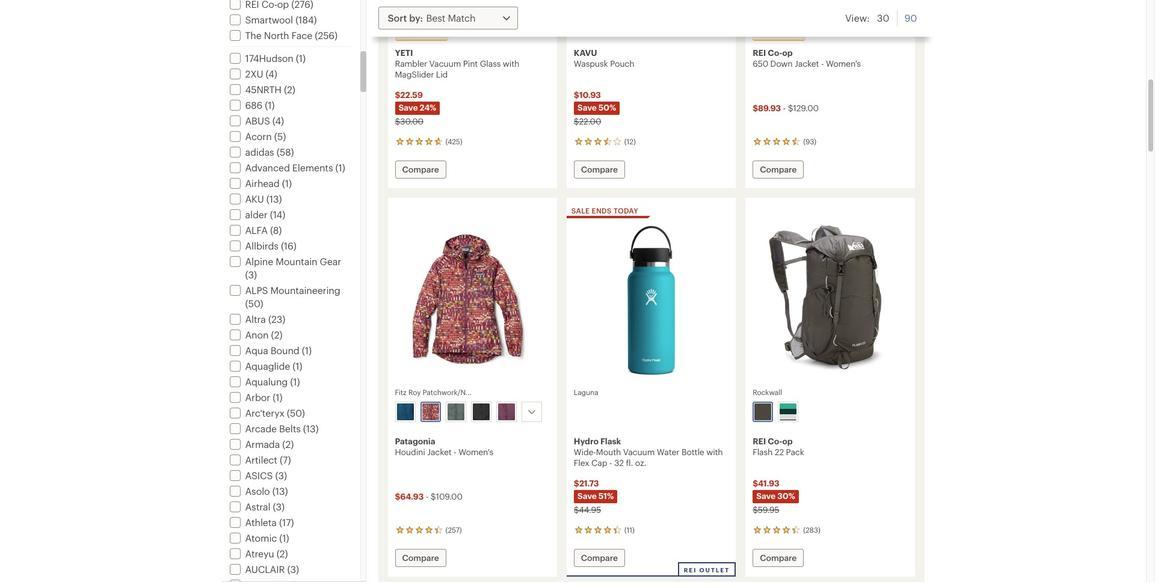 Task type: vqa. For each thing, say whether or not it's contained in the screenshot.


Task type: locate. For each thing, give the bounding box(es) containing it.
rei up flash
[[753, 436, 767, 447]]

washed orange/copper clay image
[[856, 1, 873, 17]]

2 top from the left
[[758, 31, 774, 38]]

top up yeti
[[400, 31, 416, 38]]

(1) right "aqualung"
[[290, 376, 300, 388]]

save for save 24%
[[399, 102, 418, 113]]

1 op from the top
[[783, 48, 793, 58]]

save inside $22.59 save 24% $30.00
[[399, 102, 418, 113]]

top up the 650
[[758, 31, 774, 38]]

rei inside rei co-op 650 down jacket - women's
[[753, 48, 767, 58]]

pint
[[463, 58, 478, 69]]

0 horizontal spatial women's
[[459, 447, 494, 458]]

rated up down
[[776, 31, 801, 38]]

elements
[[292, 162, 333, 173]]

co- up 22
[[768, 436, 783, 447]]

alpine
[[245, 256, 273, 267]]

flash
[[753, 447, 773, 458]]

2 top rated from the left
[[758, 31, 801, 38]]

(256)
[[315, 29, 338, 41]]

(7)
[[280, 455, 291, 466]]

0 vertical spatial jacket
[[795, 58, 820, 69]]

arbor
[[245, 392, 270, 403]]

group up 'pack'
[[751, 400, 910, 425]]

vacuum up oz.
[[623, 447, 655, 458]]

women's inside rei co-op 650 down jacket - women's
[[827, 58, 861, 69]]

1 horizontal spatial top rated
[[758, 31, 801, 38]]

1 rated from the left
[[418, 31, 443, 38]]

rated for yeti
[[418, 31, 443, 38]]

0 vertical spatial co-
[[768, 48, 783, 58]]

save inside $21.73 save 51% $44.95
[[578, 491, 597, 501]]

asolo
[[245, 486, 270, 497]]

0 horizontal spatial rated
[[418, 31, 443, 38]]

- right $64.93
[[426, 492, 429, 502]]

athleta
[[245, 517, 277, 529]]

glass
[[480, 58, 501, 69]]

0 vertical spatial (50)
[[245, 298, 263, 309]]

jacket inside rei co-op 650 down jacket - women's
[[795, 58, 820, 69]]

(1) down face
[[296, 52, 306, 64]]

compare button down (257) on the left
[[395, 550, 447, 568]]

save down $21.73
[[578, 491, 597, 501]]

32
[[615, 458, 624, 468]]

group down patchwork/n...
[[393, 400, 552, 425]]

(13) right belts
[[303, 423, 319, 435]]

lid
[[436, 69, 448, 79]]

rei
[[753, 48, 767, 58], [753, 436, 767, 447], [684, 567, 697, 574]]

women's down view:
[[827, 58, 861, 69]]

(11)
[[625, 526, 635, 535]]

rated up rambler
[[418, 31, 443, 38]]

(1) right bound
[[302, 345, 312, 356]]

aqualung
[[245, 376, 288, 388]]

vacuum up "lid"
[[430, 58, 461, 69]]

op up down
[[783, 48, 793, 58]]

-
[[822, 58, 824, 69], [784, 103, 786, 113], [454, 447, 457, 458], [610, 458, 612, 468], [426, 492, 429, 502]]

0 horizontal spatial top rated
[[400, 31, 443, 38]]

compare button down the (283) on the bottom right of page
[[753, 550, 804, 568]]

op inside rei co-op flash 22 pack
[[783, 436, 793, 447]]

1 vertical spatial women's
[[459, 447, 494, 458]]

2xu link
[[227, 68, 263, 79]]

174hudson (1) 2xu (4) 45nrth (2) 686 (1) abus (4) acorn (5) adidas (58) advanced elements (1) airhead (1) aku (13) alder (14) alfa (8) allbirds (16) alpine mountain gear (3) alps mountaineering (50) altra (23) anon (2) aqua bound (1) aquaglide (1) aqualung (1) arbor (1) arc'teryx (50) arcade belts (13) armada (2) artilect (7) asics (3) asolo (13) astral (3) athleta (17) atomic (1) atreyu (2) auclair (3)
[[245, 52, 345, 576]]

(257)
[[446, 526, 462, 535]]

1 vertical spatial op
[[783, 436, 793, 447]]

0 vertical spatial (4)
[[266, 68, 277, 79]]

1 horizontal spatial rated
[[776, 31, 801, 38]]

1 vertical spatial rei
[[753, 436, 767, 447]]

asics
[[245, 470, 273, 482]]

jacket
[[795, 58, 820, 69], [428, 447, 452, 458]]

(3)
[[245, 269, 257, 281], [275, 470, 287, 482], [273, 501, 285, 513], [287, 564, 299, 576]]

0 vertical spatial with
[[503, 58, 520, 69]]

fitz
[[395, 388, 407, 397]]

expand color swatches image
[[525, 405, 539, 420]]

top rated up yeti
[[400, 31, 443, 38]]

oz.
[[636, 458, 647, 468]]

2 op from the top
[[783, 436, 793, 447]]

2 rated from the left
[[776, 31, 801, 38]]

flask
[[601, 436, 621, 447]]

gear
[[320, 256, 341, 267]]

outlet
[[700, 567, 730, 574]]

compare button down (11)
[[574, 550, 625, 568]]

aku
[[245, 193, 264, 205]]

alpine mountain gear link
[[227, 256, 341, 267]]

- right down
[[822, 58, 824, 69]]

1 horizontal spatial vacuum
[[623, 447, 655, 458]]

90 link
[[905, 10, 918, 26]]

rei inside rei co-op flash 22 pack
[[753, 436, 767, 447]]

co- up down
[[768, 48, 783, 58]]

women's
[[827, 58, 861, 69], [459, 447, 494, 458]]

compare button down (425)
[[395, 161, 447, 179]]

cap
[[592, 458, 608, 468]]

$59.95
[[753, 505, 780, 515]]

$89.93
[[753, 103, 781, 113]]

astral link
[[227, 501, 271, 513]]

top
[[400, 31, 416, 38], [758, 31, 774, 38]]

0 vertical spatial women's
[[827, 58, 861, 69]]

compare for rei co-op flash 22 pack
[[760, 553, 797, 563]]

smartwool (184) the north face (256)
[[245, 14, 338, 41]]

1 horizontal spatial (50)
[[287, 408, 305, 419]]

compare button
[[395, 161, 447, 179], [574, 161, 625, 179], [753, 161, 804, 179], [395, 550, 447, 568], [574, 550, 625, 568], [753, 550, 804, 568]]

altra
[[245, 314, 266, 325]]

flex
[[574, 458, 590, 468]]

(50) down alps
[[245, 298, 263, 309]]

hydro flask wide-mouth vacuum water bottle with flex cap - 32 fl. oz.
[[574, 436, 723, 468]]

save down $22.59
[[399, 102, 418, 113]]

(283)
[[804, 526, 821, 535]]

face
[[292, 29, 313, 41]]

compare button for rei co-op flash 22 pack
[[753, 550, 804, 568]]

save down the $10.93
[[578, 102, 597, 113]]

$10.93 save 50% $22.00
[[574, 90, 617, 126]]

kavu
[[574, 48, 597, 58]]

compare inside 'compare rei outlet'
[[581, 553, 618, 563]]

1 vertical spatial vacuum
[[623, 447, 655, 458]]

1 horizontal spatial top
[[758, 31, 774, 38]]

save for save 30%
[[757, 491, 776, 501]]

1 vertical spatial co-
[[768, 436, 783, 447]]

hydro flask wide-mouth vacuum water bottle with flex cap - 32 fl. oz. 0 image
[[574, 221, 729, 380]]

top for yeti
[[400, 31, 416, 38]]

- inside rei co-op 650 down jacket - women's
[[822, 58, 824, 69]]

abus link
[[227, 115, 270, 126]]

bottle
[[682, 447, 705, 458]]

women's down black image
[[459, 447, 494, 458]]

co- inside rei co-op flash 22 pack
[[768, 436, 783, 447]]

top for rei
[[758, 31, 774, 38]]

1 top rated from the left
[[400, 31, 443, 38]]

co-
[[768, 48, 783, 58], [768, 436, 783, 447]]

(13) up (14)
[[267, 193, 282, 205]]

with
[[503, 58, 520, 69], [707, 447, 723, 458]]

alder
[[245, 209, 268, 220]]

compare button down (93)
[[753, 161, 804, 179]]

save
[[399, 102, 418, 113], [578, 102, 597, 113], [578, 491, 597, 501], [757, 491, 776, 501]]

1 vertical spatial (4)
[[273, 115, 284, 126]]

magslider
[[395, 69, 434, 79]]

(50) up belts
[[287, 408, 305, 419]]

today
[[614, 206, 639, 215]]

(13) right the "asolo"
[[273, 486, 288, 497]]

patagonia houdini jacket - women's 0 image
[[395, 221, 550, 380]]

1 vertical spatial with
[[707, 447, 723, 458]]

nouveau green image
[[448, 404, 464, 421]]

pouch
[[611, 58, 635, 69]]

1 vertical spatial jacket
[[428, 447, 452, 458]]

op inside rei co-op 650 down jacket - women's
[[783, 48, 793, 58]]

allbirds link
[[227, 240, 279, 252]]

compare for rei co-op 650 down jacket - women's
[[760, 164, 797, 175]]

0 vertical spatial vacuum
[[430, 58, 461, 69]]

with right glass
[[503, 58, 520, 69]]

co- inside rei co-op 650 down jacket - women's
[[768, 48, 783, 58]]

0 horizontal spatial top
[[400, 31, 416, 38]]

- inside patagonia houdini jacket - women's
[[454, 447, 457, 458]]

hydro
[[574, 436, 599, 447]]

group
[[751, 0, 910, 22], [393, 400, 552, 425], [751, 400, 910, 425]]

(3) down alpine
[[245, 269, 257, 281]]

0 horizontal spatial vacuum
[[430, 58, 461, 69]]

save down $41.93
[[757, 491, 776, 501]]

expand color swatches image
[[883, 2, 897, 16]]

yeti
[[395, 48, 413, 58]]

- down nouveau green icon on the bottom of the page
[[454, 447, 457, 458]]

1 horizontal spatial jacket
[[795, 58, 820, 69]]

save for save 50%
[[578, 102, 597, 113]]

top rated up down
[[758, 31, 801, 38]]

- left 32 on the bottom right of the page
[[610, 458, 612, 468]]

rockwall
[[753, 388, 783, 397]]

1 top from the left
[[400, 31, 416, 38]]

(3) down (7) on the left bottom of page
[[275, 470, 287, 482]]

(1) down "advanced elements" link
[[282, 178, 292, 189]]

save for save 51%
[[578, 491, 597, 501]]

1 horizontal spatial with
[[707, 447, 723, 458]]

0 vertical spatial (13)
[[267, 193, 282, 205]]

op up 'pack'
[[783, 436, 793, 447]]

belts
[[279, 423, 301, 435]]

1 horizontal spatial women's
[[827, 58, 861, 69]]

2 vertical spatial rei
[[684, 567, 697, 574]]

with right 'bottle'
[[707, 447, 723, 458]]

50%
[[599, 102, 617, 113]]

view:
[[846, 12, 870, 23]]

(4) up (5)
[[273, 115, 284, 126]]

0 vertical spatial rei
[[753, 48, 767, 58]]

save inside $10.93 save 50% $22.00
[[578, 102, 597, 113]]

the north face link
[[227, 29, 313, 41]]

jacket down patagonia
[[428, 447, 452, 458]]

arcade
[[245, 423, 277, 435]]

2 co- from the top
[[768, 436, 783, 447]]

0 horizontal spatial with
[[503, 58, 520, 69]]

(3) up (17)
[[273, 501, 285, 513]]

1 co- from the top
[[768, 48, 783, 58]]

compare rei outlet
[[581, 553, 730, 574]]

anon link
[[227, 329, 269, 341]]

jacket right down
[[795, 58, 820, 69]]

(4) down 174hudson
[[266, 68, 277, 79]]

(13)
[[267, 193, 282, 205], [303, 423, 319, 435], [273, 486, 288, 497]]

0 horizontal spatial jacket
[[428, 447, 452, 458]]

24%
[[420, 102, 437, 113]]

(1)
[[296, 52, 306, 64], [265, 99, 275, 111], [336, 162, 345, 173], [282, 178, 292, 189], [302, 345, 312, 356], [293, 361, 303, 372], [290, 376, 300, 388], [273, 392, 283, 403], [280, 533, 289, 544]]

(1) down "aqualung"
[[273, 392, 283, 403]]

rei left outlet
[[684, 567, 697, 574]]

top rated
[[400, 31, 443, 38], [758, 31, 801, 38]]

174hudson
[[245, 52, 294, 64]]

black image
[[473, 404, 490, 421]]

save inside the $41.93 save 30% $59.95
[[757, 491, 776, 501]]

(1) down (17)
[[280, 533, 289, 544]]

with inside yeti rambler vacuum pint glass with magslider lid
[[503, 58, 520, 69]]

0 vertical spatial op
[[783, 48, 793, 58]]

rei up the 650
[[753, 48, 767, 58]]



Task type: describe. For each thing, give the bounding box(es) containing it.
(1) right elements
[[336, 162, 345, 173]]

1 vertical spatial (50)
[[287, 408, 305, 419]]

$22.59
[[395, 90, 423, 100]]

(23)
[[268, 314, 286, 325]]

compare button for yeti rambler vacuum pint glass with magslider lid
[[395, 161, 447, 179]]

compare for patagonia houdini jacket - women's
[[402, 553, 439, 563]]

alfa link
[[227, 225, 268, 236]]

houdini
[[395, 447, 425, 458]]

water
[[657, 447, 680, 458]]

alder link
[[227, 209, 268, 220]]

group for rei co-op flash 22 pack
[[751, 400, 910, 425]]

auclair
[[245, 564, 285, 576]]

asolo link
[[227, 486, 270, 497]]

co- for down
[[768, 48, 783, 58]]

patchwork/n...
[[423, 388, 472, 397]]

1 vertical spatial (13)
[[303, 423, 319, 435]]

0 horizontal spatial (50)
[[245, 298, 263, 309]]

airhead link
[[227, 178, 280, 189]]

op for 22
[[783, 436, 793, 447]]

650
[[753, 58, 769, 69]]

22
[[775, 447, 784, 458]]

45nrth
[[245, 84, 282, 95]]

fl.
[[626, 458, 633, 468]]

atreyu
[[245, 548, 274, 560]]

op for down
[[783, 48, 793, 58]]

airhead
[[245, 178, 280, 189]]

compare for yeti rambler vacuum pint glass with magslider lid
[[402, 164, 439, 175]]

rei co-op 650 down jacket - women's
[[753, 48, 861, 69]]

(425)
[[446, 137, 463, 146]]

wide-
[[574, 447, 596, 458]]

vacuum inside hydro flask wide-mouth vacuum water bottle with flex cap - 32 fl. oz.
[[623, 447, 655, 458]]

(2) right atreyu
[[277, 548, 288, 560]]

mountain
[[276, 256, 318, 267]]

atomic
[[245, 533, 277, 544]]

adidas link
[[227, 146, 274, 158]]

(5)
[[274, 131, 286, 142]]

patagonia
[[395, 436, 436, 447]]

ends
[[592, 206, 612, 215]]

(3) right auclair at the bottom left of page
[[287, 564, 299, 576]]

teal lagoon image
[[780, 404, 797, 421]]

laguna
[[574, 388, 599, 397]]

the
[[245, 29, 262, 41]]

patagonia houdini jacket - women's
[[395, 436, 494, 458]]

aqua bound link
[[227, 345, 300, 356]]

(93)
[[804, 137, 817, 146]]

(14)
[[270, 209, 286, 220]]

(2) down (23)
[[271, 329, 283, 341]]

fitz roy patchwork/n...
[[395, 388, 472, 397]]

arcade belts link
[[227, 423, 301, 435]]

top rated for rei
[[758, 31, 801, 38]]

$41.93
[[753, 479, 780, 489]]

night plum image
[[498, 404, 515, 421]]

auclair link
[[227, 564, 285, 576]]

aquaglide
[[245, 361, 290, 372]]

mouth
[[596, 447, 621, 458]]

rambler
[[395, 58, 427, 69]]

anon
[[245, 329, 269, 341]]

compare button for rei co-op 650 down jacket - women's
[[753, 161, 804, 179]]

north
[[264, 29, 289, 41]]

atomic link
[[227, 533, 277, 544]]

- inside hydro flask wide-mouth vacuum water bottle with flex cap - 32 fl. oz.
[[610, 458, 612, 468]]

pack
[[787, 447, 805, 458]]

aqua
[[245, 345, 268, 356]]

compare button up the ends
[[574, 161, 625, 179]]

advanced elements link
[[227, 162, 333, 173]]

(12)
[[625, 137, 636, 146]]

$64.93
[[395, 492, 424, 502]]

$30.00
[[395, 116, 424, 126]]

with inside hydro flask wide-mouth vacuum water bottle with flex cap - 32 fl. oz.
[[707, 447, 723, 458]]

rei for rei co-op flash 22 pack
[[753, 436, 767, 447]]

rei for rei co-op 650 down jacket - women's
[[753, 48, 767, 58]]

rei inside 'compare rei outlet'
[[684, 567, 697, 574]]

jacket inside patagonia houdini jacket - women's
[[428, 447, 452, 458]]

atreyu link
[[227, 548, 274, 560]]

top rated for yeti
[[400, 31, 443, 38]]

- right $89.93
[[784, 103, 786, 113]]

vacuum inside yeti rambler vacuum pint glass with magslider lid
[[430, 58, 461, 69]]

fitz roy patchwork/night plum image
[[422, 404, 439, 421]]

compare button for patagonia houdini jacket - women's
[[395, 550, 447, 568]]

$44.95
[[574, 505, 601, 515]]

(58)
[[277, 146, 294, 158]]

abus
[[245, 115, 270, 126]]

686 link
[[227, 99, 263, 111]]

rated for rei co-op
[[776, 31, 801, 38]]

adidas
[[245, 146, 274, 158]]

bound
[[271, 345, 300, 356]]

aqualung link
[[227, 376, 288, 388]]

lagom blue image
[[397, 404, 414, 421]]

group for patagonia houdini jacket - women's
[[393, 400, 552, 425]]

athleta link
[[227, 517, 277, 529]]

686
[[245, 99, 263, 111]]

rockwall image
[[755, 404, 772, 421]]

$109.00
[[431, 492, 463, 502]]

advanced
[[245, 162, 290, 173]]

rei co-op flash 22 pack
[[753, 436, 805, 458]]

51%
[[599, 491, 614, 501]]

(2) down belts
[[283, 439, 294, 450]]

$89.93 - $129.00
[[753, 103, 819, 113]]

kavu waspusk pouch
[[574, 48, 635, 69]]

co- for 22
[[768, 436, 783, 447]]

$64.93 - $109.00
[[395, 492, 463, 502]]

(1) right 686
[[265, 99, 275, 111]]

saragasso sea image
[[831, 1, 848, 17]]

alps mountaineering link
[[227, 285, 341, 296]]

(184)
[[296, 14, 317, 25]]

$22.59 save 24% $30.00
[[395, 90, 437, 126]]

group up rei co-op 650 down jacket - women's
[[751, 0, 910, 22]]

roy
[[409, 388, 421, 397]]

acorn link
[[227, 131, 272, 142]]

(2) right 45nrth
[[284, 84, 295, 95]]

(1) down bound
[[293, 361, 303, 372]]

sale ends today
[[572, 206, 639, 215]]

women's inside patagonia houdini jacket - women's
[[459, 447, 494, 458]]

sale
[[572, 206, 590, 215]]

$10.93
[[574, 90, 601, 100]]

(8)
[[270, 225, 282, 236]]

2 vertical spatial (13)
[[273, 486, 288, 497]]

smartwool
[[245, 14, 293, 25]]

rei co-op flash 22 pack 0 image
[[753, 221, 908, 380]]

45nrth link
[[227, 84, 282, 95]]

artilect link
[[227, 455, 277, 466]]

30%
[[778, 491, 796, 501]]



